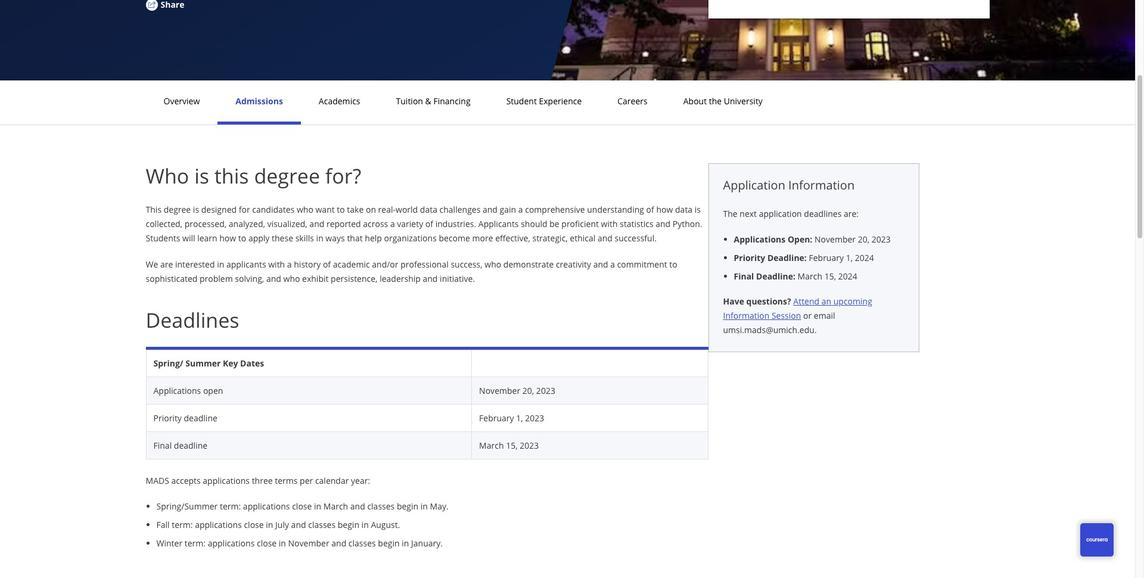 Task type: vqa. For each thing, say whether or not it's contained in the screenshot.
Classes related to July
yes



Task type: describe. For each thing, give the bounding box(es) containing it.
visualized,
[[267, 218, 307, 229]]

deadline for final deadline
[[174, 440, 208, 451]]

may.
[[430, 501, 449, 512]]

take
[[347, 204, 364, 215]]

priority for priority deadline: february 1, 2024
[[734, 252, 765, 263]]

real-
[[378, 204, 396, 215]]

solving,
[[235, 273, 264, 284]]

final deadline: march 15, 2024
[[734, 271, 858, 282]]

0 horizontal spatial 1,
[[516, 412, 523, 424]]

interested
[[175, 259, 215, 270]]

application information
[[723, 177, 855, 193]]

academics link
[[315, 95, 364, 107]]

close for july
[[244, 519, 264, 530]]

1 data from the left
[[420, 204, 437, 215]]

deadline: for final deadline:
[[756, 271, 796, 282]]

spring/summer term: applications close in march and classes begin in may.
[[156, 501, 449, 512]]

in left august.
[[362, 519, 369, 530]]

application
[[759, 208, 802, 219]]

umsi.mads@umich.edu.
[[723, 324, 817, 336]]

and inside list item
[[291, 519, 306, 530]]

2023 for february 1, 2023
[[525, 412, 544, 424]]

world
[[396, 204, 418, 215]]

final for final deadline
[[153, 440, 172, 451]]

priority deadline: february 1, 2024
[[734, 252, 874, 263]]

a down 'real-'
[[390, 218, 395, 229]]

march 15, 2023
[[479, 440, 539, 451]]

want
[[316, 204, 335, 215]]

demonstrate
[[504, 259, 554, 270]]

begin for january.
[[378, 538, 400, 549]]

variety
[[397, 218, 423, 229]]

information inside "attend an upcoming information session"
[[723, 310, 770, 321]]

to inside we are interested in applicants with a history of academic and/or professional success, who demonstrate creativity and a commitment to sophisticated problem solving, and who exhibit persistence, leadership and initiative.
[[670, 259, 678, 270]]

candidates
[[252, 204, 295, 215]]

admissions link
[[232, 95, 287, 107]]

these
[[272, 232, 293, 244]]

list item containing final deadline:
[[734, 270, 904, 283]]

in left july
[[266, 519, 273, 530]]

begin for may.
[[397, 501, 419, 512]]

mads accepts applications three terms per calendar year:
[[146, 475, 370, 486]]

term: for winter
[[185, 538, 206, 549]]

begin for august.
[[338, 519, 359, 530]]

the
[[709, 95, 722, 107]]

overview link
[[160, 95, 203, 107]]

spring/
[[153, 358, 183, 369]]

open
[[203, 385, 223, 396]]

list containing applications open:
[[728, 233, 904, 283]]

more
[[472, 232, 493, 244]]

of inside we are interested in applicants with a history of academic and/or professional success, who demonstrate creativity and a commitment to sophisticated problem solving, and who exhibit persistence, leadership and initiative.
[[323, 259, 331, 270]]

2023 for march 15, 2023
[[520, 440, 539, 451]]

student experience
[[506, 95, 582, 107]]

classes for november
[[349, 538, 376, 549]]

session
[[772, 310, 801, 321]]

2023 for november 20, 2023
[[536, 385, 555, 396]]

comprehensive
[[525, 204, 585, 215]]

designed
[[201, 204, 237, 215]]

and down year:
[[350, 501, 365, 512]]

fall
[[156, 519, 170, 530]]

2 vertical spatial who
[[283, 273, 300, 284]]

applications open
[[153, 385, 223, 396]]

2024 for final deadline: march 15, 2024
[[838, 271, 858, 282]]

ways
[[326, 232, 345, 244]]

a left history
[[287, 259, 292, 270]]

1 vertical spatial of
[[425, 218, 433, 229]]

persistence,
[[331, 273, 378, 284]]

deadline for priority deadline
[[184, 412, 217, 424]]

key
[[223, 358, 238, 369]]

per
[[300, 475, 313, 486]]

with inside we are interested in applicants with a history of academic and/or professional success, who demonstrate creativity and a commitment to sophisticated problem solving, and who exhibit persistence, leadership and initiative.
[[268, 259, 285, 270]]

classes for march
[[367, 501, 395, 512]]

and right solving,
[[266, 273, 281, 284]]

for
[[239, 204, 250, 215]]

understanding
[[587, 204, 644, 215]]

across
[[363, 218, 388, 229]]

initiative.
[[440, 273, 475, 284]]

and right creativity
[[593, 259, 608, 270]]

0 vertical spatial of
[[646, 204, 654, 215]]

is left this
[[194, 162, 209, 190]]

who inside this degree is designed for candidates who want to take on real-world data challenges and gain a comprehensive understanding of how data is collected, processed, analyzed, visualized, and reported across a variety of industries. applicants should be proficient with statistics and python. students will learn how to apply these skills in ways that help organizations become more effective, strategic, ethical and successful.
[[297, 204, 313, 215]]

the
[[723, 208, 738, 219]]

final deadline
[[153, 440, 208, 451]]

calendar
[[315, 475, 349, 486]]

history
[[294, 259, 321, 270]]

python.
[[673, 218, 703, 229]]

careers
[[618, 95, 648, 107]]

skills
[[295, 232, 314, 244]]

july
[[275, 519, 289, 530]]

1 vertical spatial 20,
[[523, 385, 534, 396]]

list containing spring/summer term: applications close in march and classes begin in may.
[[151, 500, 708, 550]]

or email umsi.mads@umich.edu.
[[723, 310, 835, 336]]

the next application deadlines are:
[[723, 208, 859, 219]]

in inside this degree is designed for candidates who want to take on real-world data challenges and gain a comprehensive understanding of how data is collected, processed, analyzed, visualized, and reported across a variety of industries. applicants should be proficient with statistics and python. students will learn how to apply these skills in ways that help organizations become more effective, strategic, ethical and successful.
[[316, 232, 323, 244]]

applications for spring/summer
[[243, 501, 290, 512]]

list item containing priority deadline:
[[734, 252, 904, 264]]

sophisticated
[[146, 273, 197, 284]]

0 vertical spatial degree
[[254, 162, 320, 190]]

march inside list item
[[324, 501, 348, 512]]

and up applicants
[[483, 204, 498, 215]]

three
[[252, 475, 273, 486]]

terms
[[275, 475, 298, 486]]

proficient
[[562, 218, 599, 229]]

and left python.
[[656, 218, 671, 229]]

processed,
[[185, 218, 227, 229]]

summer
[[186, 358, 221, 369]]

is up python.
[[695, 204, 701, 215]]

applications for mads
[[203, 475, 250, 486]]

a right gain
[[518, 204, 523, 215]]

in down calendar
[[314, 501, 321, 512]]

exhibit
[[302, 273, 329, 284]]

or
[[803, 310, 812, 321]]

success,
[[451, 259, 483, 270]]

fall term: applications close in july and classes begin in august. list item
[[156, 519, 708, 531]]

problem
[[200, 273, 233, 284]]

spring/summer term: applications close in march and classes begin in may. list item
[[156, 500, 708, 513]]

academic
[[333, 259, 370, 270]]

have
[[723, 296, 744, 307]]

upcoming
[[834, 296, 873, 307]]

priority deadline
[[153, 412, 217, 424]]

challenges
[[440, 204, 481, 215]]

1 vertical spatial how
[[220, 232, 236, 244]]

0 horizontal spatial february
[[479, 412, 514, 424]]

we are interested in applicants with a history of academic and/or professional success, who demonstrate creativity and a commitment to sophisticated problem solving, and who exhibit persistence, leadership and initiative.
[[146, 259, 678, 284]]

be
[[550, 218, 560, 229]]

january.
[[411, 538, 443, 549]]

in left may.
[[421, 501, 428, 512]]

mads
[[146, 475, 169, 486]]



Task type: locate. For each thing, give the bounding box(es) containing it.
1 vertical spatial information
[[723, 310, 770, 321]]

applications down next
[[734, 234, 786, 245]]

2 vertical spatial november
[[288, 538, 329, 549]]

degree up the collected,
[[164, 204, 191, 215]]

0 vertical spatial begin
[[397, 501, 419, 512]]

0 horizontal spatial degree
[[164, 204, 191, 215]]

data up python.
[[675, 204, 693, 215]]

become
[[439, 232, 470, 244]]

1 vertical spatial classes
[[308, 519, 336, 530]]

who left the want
[[297, 204, 313, 215]]

applications inside list
[[734, 234, 786, 245]]

classes down spring/summer term: applications close in march and classes begin in may.
[[308, 519, 336, 530]]

0 vertical spatial close
[[292, 501, 312, 512]]

0 vertical spatial classes
[[367, 501, 395, 512]]

list item down the applications open: november 20, 2023
[[734, 252, 904, 264]]

priority down next
[[734, 252, 765, 263]]

1 vertical spatial deadline
[[174, 440, 208, 451]]

2 horizontal spatial march
[[798, 271, 823, 282]]

creativity
[[556, 259, 591, 270]]

applicants
[[226, 259, 266, 270]]

0 horizontal spatial how
[[220, 232, 236, 244]]

0 horizontal spatial 15,
[[506, 440, 518, 451]]

0 vertical spatial february
[[809, 252, 844, 263]]

and down professional
[[423, 273, 438, 284]]

0 horizontal spatial information
[[723, 310, 770, 321]]

2 list item from the top
[[734, 252, 904, 264]]

close inside the winter term: applications close in november and classes begin in january. list item
[[257, 538, 277, 549]]

2 vertical spatial classes
[[349, 538, 376, 549]]

begin down august.
[[378, 538, 400, 549]]

and right ethical
[[598, 232, 613, 244]]

2 vertical spatial of
[[323, 259, 331, 270]]

1 horizontal spatial of
[[425, 218, 433, 229]]

an
[[822, 296, 832, 307]]

deadline down applications open
[[184, 412, 217, 424]]

2024 for priority deadline: february 1, 2024
[[855, 252, 874, 263]]

in left january.
[[402, 538, 409, 549]]

1 vertical spatial 15,
[[506, 440, 518, 451]]

who is this degree for?
[[146, 162, 361, 190]]

0 vertical spatial applications
[[734, 234, 786, 245]]

0 vertical spatial how
[[657, 204, 673, 215]]

15, down february 1, 2023
[[506, 440, 518, 451]]

november
[[815, 234, 856, 245], [479, 385, 520, 396], [288, 538, 329, 549]]

deadline down priority deadline
[[174, 440, 208, 451]]

statistics
[[620, 218, 654, 229]]

classes inside list item
[[308, 519, 336, 530]]

1 vertical spatial february
[[479, 412, 514, 424]]

effective,
[[495, 232, 530, 244]]

who right 'success,'
[[485, 259, 501, 270]]

classes
[[367, 501, 395, 512], [308, 519, 336, 530], [349, 538, 376, 549]]

this degree is designed for candidates who want to take on real-world data challenges and gain a comprehensive understanding of how data is collected, processed, analyzed, visualized, and reported across a variety of industries. applicants should be proficient with statistics and python. students will learn how to apply these skills in ways that help organizations become more effective, strategic, ethical and successful.
[[146, 204, 703, 244]]

to right commitment
[[670, 259, 678, 270]]

1 vertical spatial list item
[[734, 252, 904, 264]]

on
[[366, 204, 376, 215]]

tuition
[[396, 95, 423, 107]]

1 horizontal spatial to
[[337, 204, 345, 215]]

students
[[146, 232, 180, 244]]

0 vertical spatial term:
[[220, 501, 241, 512]]

in down july
[[279, 538, 286, 549]]

applicants
[[478, 218, 519, 229]]

are:
[[844, 208, 859, 219]]

to
[[337, 204, 345, 215], [238, 232, 246, 244], [670, 259, 678, 270]]

final up have
[[734, 271, 754, 282]]

deadline: up final deadline: march 15, 2024
[[768, 252, 807, 263]]

2 vertical spatial begin
[[378, 538, 400, 549]]

term: down spring/summer
[[172, 519, 193, 530]]

with down understanding
[[601, 218, 618, 229]]

november down deadlines
[[815, 234, 856, 245]]

should
[[521, 218, 548, 229]]

0 horizontal spatial list
[[151, 500, 708, 550]]

leadership
[[380, 273, 421, 284]]

november down july
[[288, 538, 329, 549]]

0 horizontal spatial final
[[153, 440, 172, 451]]

0 vertical spatial information
[[789, 177, 855, 193]]

0 horizontal spatial 20,
[[523, 385, 534, 396]]

2024
[[855, 252, 874, 263], [838, 271, 858, 282]]

gain
[[500, 204, 516, 215]]

begin left august.
[[338, 519, 359, 530]]

0 vertical spatial 2024
[[855, 252, 874, 263]]

1 horizontal spatial november
[[479, 385, 520, 396]]

learn
[[197, 232, 217, 244]]

of right variety
[[425, 218, 433, 229]]

1 horizontal spatial how
[[657, 204, 673, 215]]

is
[[194, 162, 209, 190], [193, 204, 199, 215], [695, 204, 701, 215]]

degree up candidates
[[254, 162, 320, 190]]

application
[[723, 177, 786, 193]]

1 vertical spatial term:
[[172, 519, 193, 530]]

close inside fall term: applications close in july and classes begin in august. list item
[[244, 519, 264, 530]]

20,
[[858, 234, 870, 245], [523, 385, 534, 396]]

november inside list item
[[288, 538, 329, 549]]

1 horizontal spatial information
[[789, 177, 855, 193]]

1 vertical spatial degree
[[164, 204, 191, 215]]

a left commitment
[[610, 259, 615, 270]]

1 horizontal spatial 1,
[[846, 252, 853, 263]]

applications up fall term: applications close in july and classes begin in august. at the left bottom
[[243, 501, 290, 512]]

information up deadlines
[[789, 177, 855, 193]]

close down per
[[292, 501, 312, 512]]

1 horizontal spatial degree
[[254, 162, 320, 190]]

1 vertical spatial with
[[268, 259, 285, 270]]

applications inside the spring/summer term: applications close in march and classes begin in may. list item
[[243, 501, 290, 512]]

0 horizontal spatial applications
[[153, 385, 201, 396]]

2 vertical spatial list item
[[734, 270, 904, 283]]

begin
[[397, 501, 419, 512], [338, 519, 359, 530], [378, 538, 400, 549]]

of up exhibit
[[323, 259, 331, 270]]

and down the want
[[310, 218, 324, 229]]

degree inside this degree is designed for candidates who want to take on real-world data challenges and gain a comprehensive understanding of how data is collected, processed, analyzed, visualized, and reported across a variety of industries. applicants should be proficient with statistics and python. students will learn how to apply these skills in ways that help organizations become more effective, strategic, ethical and successful.
[[164, 204, 191, 215]]

february up march 15, 2023
[[479, 412, 514, 424]]

organizations
[[384, 232, 437, 244]]

0 vertical spatial november
[[815, 234, 856, 245]]

deadline: up questions?
[[756, 271, 796, 282]]

final inside list
[[734, 271, 754, 282]]

classes down august.
[[349, 538, 376, 549]]

and right july
[[291, 519, 306, 530]]

1 vertical spatial begin
[[338, 519, 359, 530]]

15, up the an on the right of page
[[825, 271, 836, 282]]

2 horizontal spatial to
[[670, 259, 678, 270]]

applications
[[203, 475, 250, 486], [243, 501, 290, 512], [195, 519, 242, 530], [208, 538, 255, 549]]

list item down priority deadline: february 1, 2024 at top right
[[734, 270, 904, 283]]

1 horizontal spatial 15,
[[825, 271, 836, 282]]

applications inside the winter term: applications close in november and classes begin in january. list item
[[208, 538, 255, 549]]

in up "problem"
[[217, 259, 224, 270]]

2 vertical spatial march
[[324, 501, 348, 512]]

2 vertical spatial close
[[257, 538, 277, 549]]

deadline: for priority deadline:
[[768, 252, 807, 263]]

term: for spring/summer
[[220, 501, 241, 512]]

applications for applications open: november 20, 2023
[[734, 234, 786, 245]]

financing
[[434, 95, 471, 107]]

15, inside list
[[825, 271, 836, 282]]

term: inside fall term: applications close in july and classes begin in august. list item
[[172, 519, 193, 530]]

next
[[740, 208, 757, 219]]

0 vertical spatial 1,
[[846, 252, 853, 263]]

with down these
[[268, 259, 285, 270]]

analyzed,
[[229, 218, 265, 229]]

list item containing applications open:
[[734, 233, 904, 246]]

term: inside the spring/summer term: applications close in march and classes begin in may. list item
[[220, 501, 241, 512]]

applications left three
[[203, 475, 250, 486]]

to down analyzed,
[[238, 232, 246, 244]]

year:
[[351, 475, 370, 486]]

this
[[214, 162, 249, 190]]

1 vertical spatial 1,
[[516, 412, 523, 424]]

classes up august.
[[367, 501, 395, 512]]

0 vertical spatial list item
[[734, 233, 904, 246]]

information down have questions?
[[723, 310, 770, 321]]

open:
[[788, 234, 813, 245]]

1 vertical spatial march
[[479, 440, 504, 451]]

list
[[728, 233, 904, 283], [151, 500, 708, 550]]

attend
[[794, 296, 820, 307]]

close for march
[[292, 501, 312, 512]]

0 vertical spatial 15,
[[825, 271, 836, 282]]

of up statistics
[[646, 204, 654, 215]]

industries.
[[436, 218, 476, 229]]

degree
[[254, 162, 320, 190], [164, 204, 191, 215]]

with
[[601, 218, 618, 229], [268, 259, 285, 270]]

applications down fall term: applications close in july and classes begin in august. at the left bottom
[[208, 538, 255, 549]]

0 horizontal spatial data
[[420, 204, 437, 215]]

applications for winter
[[208, 538, 255, 549]]

1 horizontal spatial final
[[734, 271, 754, 282]]

of
[[646, 204, 654, 215], [425, 218, 433, 229], [323, 259, 331, 270]]

term: down mads accepts applications three terms per calendar year:
[[220, 501, 241, 512]]

email
[[814, 310, 835, 321]]

close inside the spring/summer term: applications close in march and classes begin in may. list item
[[292, 501, 312, 512]]

university
[[724, 95, 763, 107]]

february
[[809, 252, 844, 263], [479, 412, 514, 424]]

in right skills
[[316, 232, 323, 244]]

how up python.
[[657, 204, 673, 215]]

tuition & financing link
[[393, 95, 474, 107]]

february down the applications open: november 20, 2023
[[809, 252, 844, 263]]

2 vertical spatial term:
[[185, 538, 206, 549]]

1 horizontal spatial data
[[675, 204, 693, 215]]

for?
[[325, 162, 361, 190]]

final for final deadline: march 15, 2024
[[734, 271, 754, 282]]

term: inside the winter term: applications close in november and classes begin in january. list item
[[185, 538, 206, 549]]

we
[[146, 259, 158, 270]]

professional
[[401, 259, 449, 270]]

1 vertical spatial november
[[479, 385, 520, 396]]

1 vertical spatial who
[[485, 259, 501, 270]]

term: for fall
[[172, 519, 193, 530]]

0 horizontal spatial of
[[323, 259, 331, 270]]

classes for july
[[308, 519, 336, 530]]

1 vertical spatial priority
[[153, 412, 182, 424]]

1, down the applications open: november 20, 2023
[[846, 252, 853, 263]]

student experience link
[[503, 95, 585, 107]]

february inside list
[[809, 252, 844, 263]]

winter term: applications close in november and classes begin in january. list item
[[156, 537, 708, 550]]

begin up august.
[[397, 501, 419, 512]]

list item
[[734, 233, 904, 246], [734, 252, 904, 264], [734, 270, 904, 283]]

0 horizontal spatial with
[[268, 259, 285, 270]]

0 vertical spatial to
[[337, 204, 345, 215]]

applications for fall
[[195, 519, 242, 530]]

1 vertical spatial applications
[[153, 385, 201, 396]]

and down spring/summer term: applications close in march and classes begin in may.
[[332, 538, 346, 549]]

questions?
[[747, 296, 791, 307]]

20, up february 1, 2023
[[523, 385, 534, 396]]

0 horizontal spatial november
[[288, 538, 329, 549]]

1 horizontal spatial priority
[[734, 252, 765, 263]]

accepts
[[171, 475, 201, 486]]

about the university link
[[680, 95, 766, 107]]

begin inside list item
[[338, 519, 359, 530]]

march down priority deadline: february 1, 2024 at top right
[[798, 271, 823, 282]]

november up february 1, 2023
[[479, 385, 520, 396]]

15,
[[825, 271, 836, 282], [506, 440, 518, 451]]

close down fall term: applications close in july and classes begin in august. at the left bottom
[[257, 538, 277, 549]]

0 horizontal spatial march
[[324, 501, 348, 512]]

0 vertical spatial who
[[297, 204, 313, 215]]

and
[[483, 204, 498, 215], [310, 218, 324, 229], [656, 218, 671, 229], [598, 232, 613, 244], [593, 259, 608, 270], [266, 273, 281, 284], [423, 273, 438, 284], [350, 501, 365, 512], [291, 519, 306, 530], [332, 538, 346, 549]]

2 vertical spatial to
[[670, 259, 678, 270]]

1 vertical spatial close
[[244, 519, 264, 530]]

admissions
[[236, 95, 283, 107]]

august.
[[371, 519, 400, 530]]

attend an upcoming information session
[[723, 296, 873, 321]]

to left 'take'
[[337, 204, 345, 215]]

data right world
[[420, 204, 437, 215]]

march down february 1, 2023
[[479, 440, 504, 451]]

priority up final deadline
[[153, 412, 182, 424]]

0 vertical spatial deadline:
[[768, 252, 807, 263]]

close for november
[[257, 538, 277, 549]]

that
[[347, 232, 363, 244]]

is up processed,
[[193, 204, 199, 215]]

1 horizontal spatial list
[[728, 233, 904, 283]]

applications up priority deadline
[[153, 385, 201, 396]]

about the university
[[683, 95, 763, 107]]

dates
[[240, 358, 264, 369]]

close left july
[[244, 519, 264, 530]]

0 vertical spatial 20,
[[858, 234, 870, 245]]

1, down november 20, 2023
[[516, 412, 523, 424]]

applications down spring/summer
[[195, 519, 242, 530]]

0 horizontal spatial to
[[238, 232, 246, 244]]

0 vertical spatial deadline
[[184, 412, 217, 424]]

1 list item from the top
[[734, 233, 904, 246]]

0 vertical spatial list
[[728, 233, 904, 283]]

1 horizontal spatial february
[[809, 252, 844, 263]]

2 horizontal spatial of
[[646, 204, 654, 215]]

0 vertical spatial march
[[798, 271, 823, 282]]

1 vertical spatial list
[[151, 500, 708, 550]]

with inside this degree is designed for candidates who want to take on real-world data challenges and gain a comprehensive understanding of how data is collected, processed, analyzed, visualized, and reported across a variety of industries. applicants should be proficient with statistics and python. students will learn how to apply these skills in ways that help organizations become more effective, strategic, ethical and successful.
[[601, 218, 618, 229]]

deadlines
[[804, 208, 842, 219]]

2 data from the left
[[675, 204, 693, 215]]

apply
[[248, 232, 270, 244]]

0 vertical spatial with
[[601, 218, 618, 229]]

0 vertical spatial priority
[[734, 252, 765, 263]]

are
[[160, 259, 173, 270]]

1 vertical spatial to
[[238, 232, 246, 244]]

1 horizontal spatial march
[[479, 440, 504, 451]]

commitment
[[617, 259, 667, 270]]

applications for applications open
[[153, 385, 201, 396]]

2 horizontal spatial november
[[815, 234, 856, 245]]

1 horizontal spatial applications
[[734, 234, 786, 245]]

who down history
[[283, 273, 300, 284]]

applications inside fall term: applications close in july and classes begin in august. list item
[[195, 519, 242, 530]]

1 vertical spatial 2024
[[838, 271, 858, 282]]

priority for priority deadline
[[153, 412, 182, 424]]

november 20, 2023
[[479, 385, 555, 396]]

3 list item from the top
[[734, 270, 904, 283]]

1 vertical spatial deadline:
[[756, 271, 796, 282]]

20, down the are:
[[858, 234, 870, 245]]

list item up priority deadline: february 1, 2024 at top right
[[734, 233, 904, 246]]

1 vertical spatial final
[[153, 440, 172, 451]]

0 horizontal spatial priority
[[153, 412, 182, 424]]

have questions?
[[723, 296, 791, 307]]

how right learn on the left top of page
[[220, 232, 236, 244]]

1 horizontal spatial with
[[601, 218, 618, 229]]

1 horizontal spatial 20,
[[858, 234, 870, 245]]

student
[[506, 95, 537, 107]]

final up "mads"
[[153, 440, 172, 451]]

term: right winter
[[185, 538, 206, 549]]

fall term: applications close in july and classes begin in august.
[[156, 519, 400, 530]]

final
[[734, 271, 754, 282], [153, 440, 172, 451]]

march down calendar
[[324, 501, 348, 512]]

winter
[[156, 538, 182, 549]]

0 vertical spatial final
[[734, 271, 754, 282]]

in inside we are interested in applicants with a history of academic and/or professional success, who demonstrate creativity and a commitment to sophisticated problem solving, and who exhibit persistence, leadership and initiative.
[[217, 259, 224, 270]]

academics
[[319, 95, 360, 107]]

data
[[420, 204, 437, 215], [675, 204, 693, 215]]

a
[[518, 204, 523, 215], [390, 218, 395, 229], [287, 259, 292, 270], [610, 259, 615, 270]]



